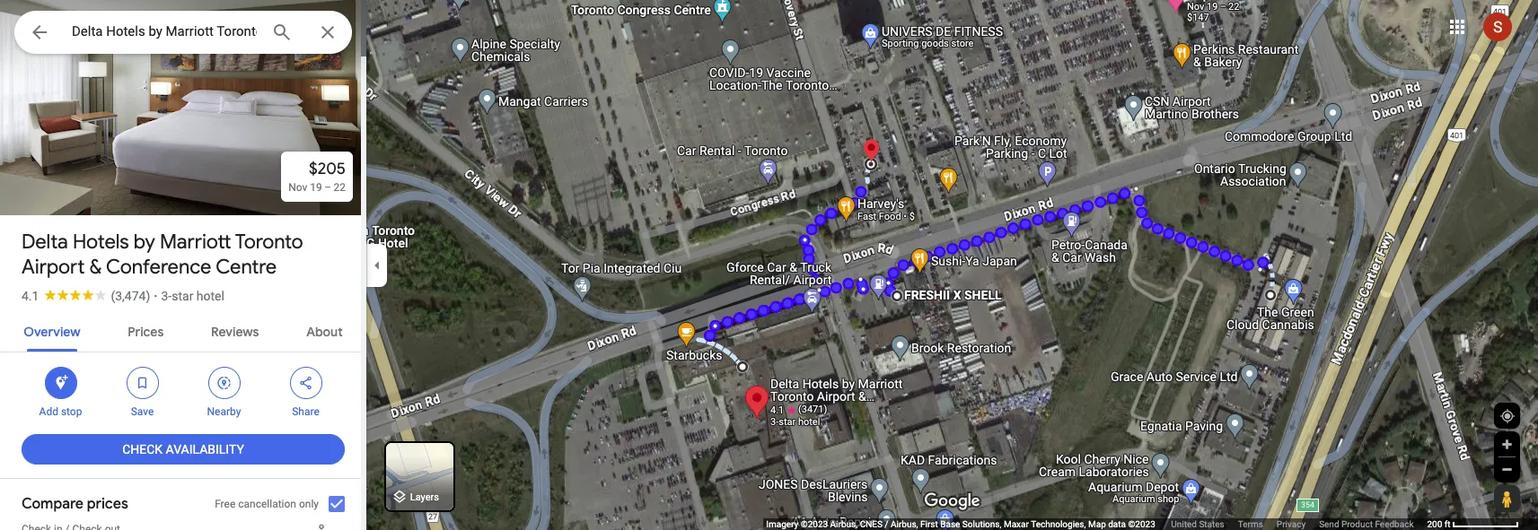 Task type: vqa. For each thing, say whether or not it's contained in the screenshot.
Transit
no



Task type: describe. For each thing, give the bounding box(es) containing it.
actions for delta hotels by marriott toronto airport & conference centre region
[[0, 353, 367, 429]]

free cancellation only
[[215, 499, 319, 511]]

4.1
[[22, 289, 39, 304]]

collapse side panel image
[[367, 256, 387, 275]]

about button
[[292, 309, 357, 352]]

cnes
[[860, 520, 883, 530]]

zoom in image
[[1501, 438, 1515, 452]]

show street view coverage image
[[1495, 486, 1520, 513]]

2,723 photos button
[[13, 171, 136, 202]]

check
[[122, 443, 163, 457]]

prices button
[[113, 309, 178, 352]]

prices
[[128, 324, 164, 340]]

data
[[1109, 520, 1127, 530]]

ft
[[1445, 520, 1451, 530]]

photo of delta hotels by marriott toronto airport & conference centre image
[[0, 0, 375, 216]]

map
[[1089, 520, 1107, 530]]

feedback
[[1376, 520, 1415, 530]]

terms
[[1239, 520, 1264, 530]]

 button
[[14, 11, 65, 57]]

only
[[299, 499, 319, 511]]

maxar
[[1004, 520, 1029, 530]]

1 airbus, from the left
[[831, 520, 858, 530]]

·
[[154, 289, 158, 304]]


[[29, 20, 50, 45]]

compare
[[22, 496, 84, 514]]

2,723
[[46, 178, 81, 195]]

by
[[134, 230, 155, 255]]

marriott
[[160, 230, 231, 255]]

$205
[[309, 159, 346, 180]]

nov
[[289, 181, 308, 194]]

footer inside google maps element
[[767, 519, 1428, 531]]

&
[[89, 255, 102, 280]]


[[298, 374, 314, 394]]


[[134, 374, 150, 394]]

stop
[[61, 406, 82, 419]]

star
[[172, 289, 193, 304]]

photos
[[84, 178, 129, 195]]

cancellation
[[238, 499, 296, 511]]

reviews button
[[197, 309, 274, 352]]

19 – 22
[[310, 181, 346, 194]]

nearby
[[207, 406, 241, 419]]

2 ©2023 from the left
[[1129, 520, 1156, 530]]

2,723 photos
[[46, 178, 129, 195]]

conference
[[106, 255, 212, 280]]

send
[[1320, 520, 1340, 530]]

terms button
[[1239, 519, 1264, 531]]

send product feedback
[[1320, 520, 1415, 530]]

availability
[[166, 443, 244, 457]]

united states button
[[1172, 519, 1225, 531]]

layers
[[410, 493, 439, 504]]

1 ©2023 from the left
[[801, 520, 828, 530]]

product
[[1342, 520, 1374, 530]]

privacy
[[1277, 520, 1306, 530]]

200
[[1428, 520, 1443, 530]]

hotels
[[73, 230, 129, 255]]

(3,474)
[[111, 289, 150, 304]]



Task type: locate. For each thing, give the bounding box(es) containing it.
 search field
[[14, 11, 352, 57]]

imagery ©2023 airbus, cnes / airbus, first base solutions, maxar technologies, map data ©2023
[[767, 520, 1158, 530]]

overview button
[[9, 309, 95, 352]]

free
[[215, 499, 236, 511]]

delta
[[22, 230, 68, 255]]

united states
[[1172, 520, 1225, 530]]

hotel
[[197, 289, 225, 304]]


[[53, 374, 69, 394]]

None field
[[72, 21, 257, 42]]

united
[[1172, 520, 1198, 530]]

add stop
[[39, 406, 82, 419]]

technologies,
[[1032, 520, 1087, 530]]

Delta Hotels by Marriott Toronto Airport &… field
[[14, 11, 352, 54]]

prices
[[87, 496, 128, 514]]

imagery
[[767, 520, 799, 530]]

airbus, right /
[[891, 520, 919, 530]]

tab list inside the delta hotels by marriott toronto airport & conference centre main content
[[0, 309, 367, 352]]

check availability
[[122, 443, 244, 457]]

overview
[[24, 324, 80, 340]]

$205 nov 19 – 22
[[289, 159, 346, 194]]

1 horizontal spatial airbus,
[[891, 520, 919, 530]]

0 horizontal spatial airbus,
[[831, 520, 858, 530]]

©2023
[[801, 520, 828, 530], [1129, 520, 1156, 530]]

4.1 stars image
[[39, 289, 111, 301]]

states
[[1200, 520, 1225, 530]]

footer containing imagery ©2023 airbus, cnes / airbus, first base solutions, maxar technologies, map data ©2023
[[767, 519, 1428, 531]]

delta hotels by marriott toronto airport & conference centre main content
[[0, 0, 375, 531]]

· 3-star hotel
[[154, 289, 225, 304]]

Free cancellation only checkbox
[[326, 494, 348, 516]]


[[216, 374, 232, 394]]

centre
[[216, 255, 277, 280]]

/
[[885, 520, 889, 530]]

about
[[307, 324, 343, 340]]

©2023 right "imagery"
[[801, 520, 828, 530]]

200 ft
[[1428, 520, 1451, 530]]

airport
[[22, 255, 85, 280]]

footer
[[767, 519, 1428, 531]]

tab list
[[0, 309, 367, 352]]

send product feedback button
[[1320, 519, 1415, 531]]

none field inside delta hotels by marriott toronto airport &… field
[[72, 21, 257, 42]]

zoom out image
[[1501, 464, 1515, 477]]

save
[[131, 406, 154, 419]]

solutions,
[[963, 520, 1002, 530]]

delta hotels by marriott toronto airport & conference centre
[[22, 230, 303, 280]]

toronto
[[235, 230, 303, 255]]

compare prices
[[22, 496, 128, 514]]

reviews
[[211, 324, 259, 340]]

add
[[39, 406, 58, 419]]

airbus, left cnes
[[831, 520, 858, 530]]

privacy button
[[1277, 519, 1306, 531]]

200 ft button
[[1428, 520, 1520, 530]]

google maps element
[[0, 0, 1539, 531]]

show your location image
[[1500, 409, 1517, 425]]

first
[[921, 520, 939, 530]]

check availability link
[[22, 429, 345, 472]]

share
[[292, 406, 320, 419]]

0 horizontal spatial ©2023
[[801, 520, 828, 530]]

3-
[[161, 289, 172, 304]]

1 horizontal spatial ©2023
[[1129, 520, 1156, 530]]

base
[[941, 520, 961, 530]]

airbus,
[[831, 520, 858, 530], [891, 520, 919, 530]]

3,474 reviews element
[[111, 289, 150, 304]]

google account: sheryl atherton  
(sheryl.atherton@adept.ai) image
[[1484, 12, 1513, 41]]

2 airbus, from the left
[[891, 520, 919, 530]]

©2023 right the data
[[1129, 520, 1156, 530]]

tab list containing overview
[[0, 309, 367, 352]]



